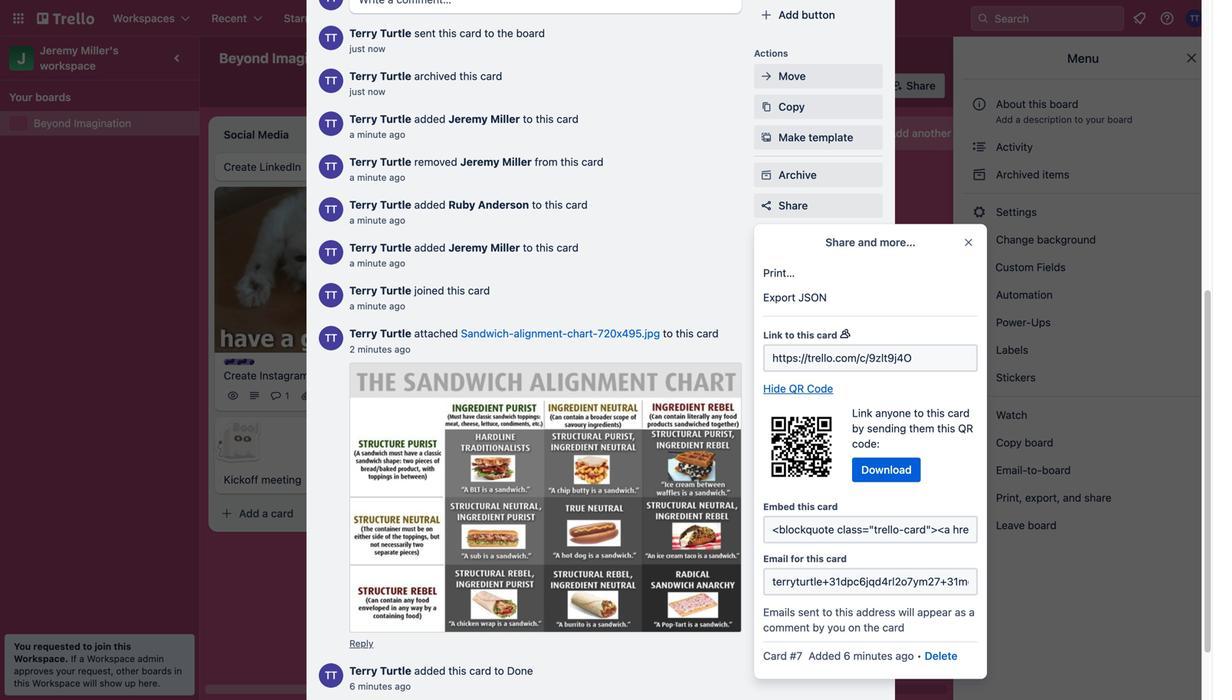 Task type: vqa. For each thing, say whether or not it's contained in the screenshot.


Task type: locate. For each thing, give the bounding box(es) containing it.
1
[[699, 321, 703, 332], [569, 354, 573, 364], [285, 391, 289, 401]]

automation link
[[963, 283, 1204, 307]]

0 horizontal spatial qr
[[789, 382, 804, 395]]

sm image for watch link
[[972, 408, 987, 423]]

turtle up terry turtle archived this card just now in the top of the page
[[380, 27, 411, 39]]

0 horizontal spatial create from template… image
[[392, 508, 405, 520]]

by left you
[[813, 622, 825, 634]]

board right create button on the left top of page
[[516, 27, 545, 39]]

power-ups
[[993, 316, 1054, 329]]

in
[[174, 666, 182, 677]]

to inside 'link anyone to this card by sending them this qr code:'
[[914, 407, 924, 420]]

1 minute from the top
[[357, 129, 387, 140]]

board
[[516, 27, 545, 39], [1050, 98, 1079, 110], [1108, 114, 1133, 125], [1025, 436, 1054, 449], [1042, 464, 1071, 477], [1028, 519, 1057, 532]]

4 added from the top
[[414, 665, 446, 678]]

1 terry from the top
[[349, 27, 377, 39]]

card #7 added 6 minutes ago • delete
[[763, 650, 958, 663]]

sent inside terry turtle sent this card to the board just now
[[414, 27, 436, 39]]

share for top share button
[[906, 79, 936, 92]]

jeremy down terry turtle added ruby anderson to this card a minute ago
[[448, 241, 488, 254]]

1 vertical spatial just now link
[[349, 86, 386, 97]]

0 vertical spatial just
[[349, 43, 365, 54]]

ruby anderson (rubyanderson7) image up the make template link
[[859, 75, 880, 97]]

4 terry from the top
[[349, 156, 377, 168]]

terry turtle (terryturtle) image
[[1186, 9, 1204, 28], [819, 75, 841, 97], [319, 112, 343, 136], [319, 154, 343, 179], [319, 240, 343, 265], [319, 283, 343, 308], [319, 326, 343, 351], [365, 387, 383, 405], [319, 664, 343, 688]]

minute inside terry turtle added ruby anderson to this card a minute ago
[[357, 215, 387, 226]]

search image
[[977, 12, 989, 25]]

1 horizontal spatial qr
[[958, 422, 973, 435]]

miller inside terry turtle removed jeremy miller from this card a minute ago
[[502, 156, 532, 168]]

1 vertical spatial 1
[[569, 354, 573, 364]]

6 down reply link
[[349, 681, 355, 692]]

sm image for archive link
[[759, 167, 774, 183]]

this inside terry turtle sent this card to the board just now
[[439, 27, 457, 39]]

1 horizontal spatial workspace
[[87, 654, 135, 665]]

json
[[799, 291, 827, 304]]

share
[[906, 79, 936, 92], [779, 199, 808, 212], [826, 236, 855, 249]]

add a card button down 31
[[432, 404, 604, 428]]

1 just now link from the top
[[349, 43, 386, 54]]

miller up thinking link
[[502, 156, 532, 168]]

2
[[349, 344, 355, 355]]

sent up comment on the bottom right of page
[[798, 606, 820, 619]]

add a card button
[[650, 384, 822, 408], [432, 404, 604, 428], [215, 502, 386, 526]]

sm image for stickers 'link'
[[972, 370, 987, 386]]

2 horizontal spatial share
[[906, 79, 936, 92]]

share up print… link
[[826, 236, 855, 249]]

link
[[763, 330, 783, 341], [852, 407, 873, 420]]

1 vertical spatial share button
[[754, 194, 883, 218]]

you
[[828, 622, 846, 634]]

sm image inside the print, export, and share link
[[972, 491, 987, 506]]

9 terry from the top
[[349, 665, 377, 678]]

link up leftover pie link
[[763, 330, 783, 341]]

card
[[763, 650, 787, 663]]

jeremy miller (jeremymiller198) image down 2 minutes ago link on the left of page
[[386, 387, 405, 405]]

board up description
[[1050, 98, 1079, 110]]

download link
[[852, 458, 921, 482]]

0 horizontal spatial your
[[56, 666, 75, 677]]

0 vertical spatial boards
[[35, 91, 71, 103]]

board down export,
[[1028, 519, 1057, 532]]

leave
[[996, 519, 1025, 532]]

1 horizontal spatial copy
[[996, 436, 1022, 449]]

this inside terry turtle joined this card a minute ago
[[447, 284, 465, 297]]

0 horizontal spatial by
[[813, 622, 825, 634]]

4 turtle from the top
[[380, 156, 411, 168]]

your inside about this board add a description to your board
[[1086, 114, 1105, 125]]

6 minutes ago link
[[349, 681, 411, 692]]

now up terry turtle archived this card just now in the top of the page
[[368, 43, 386, 54]]

terry turtle archived this card just now
[[349, 70, 502, 97]]

minute for second a minute ago link from the bottom
[[357, 258, 387, 269]]

sm image inside the make template link
[[759, 130, 774, 145]]

sm image for the copy link
[[759, 99, 774, 115]]

0 horizontal spatial and
[[858, 236, 877, 249]]

sm image left labels
[[972, 343, 987, 358]]

add down leftover pie
[[674, 389, 695, 402]]

jeremy miller (jeremymiller198) image down chart-
[[582, 371, 601, 390]]

Email for this card text field
[[763, 568, 978, 596]]

2 vertical spatial share
[[826, 236, 855, 249]]

on
[[848, 622, 861, 634]]

jeremy miller (jeremymiller198) image up template
[[839, 75, 860, 97]]

card inside terry turtle archived this card just now
[[480, 70, 502, 82]]

1 horizontal spatial ruby anderson (rubyanderson7) image
[[859, 75, 880, 97]]

just now link for sent this card to the board
[[349, 43, 386, 54]]

sm image inside watch link
[[972, 408, 987, 423]]

the down address
[[864, 622, 880, 634]]

sent up archived
[[414, 27, 436, 39]]

1 vertical spatial create from template… image
[[610, 410, 622, 422]]

0 vertical spatial sm image
[[972, 343, 987, 358]]

sm image for settings link on the top of page
[[972, 205, 987, 220]]

to
[[484, 27, 494, 39], [523, 113, 533, 125], [1075, 114, 1083, 125], [532, 199, 542, 211], [523, 241, 533, 254], [663, 327, 673, 340], [785, 330, 795, 341], [914, 407, 924, 420], [823, 606, 832, 619], [83, 642, 92, 652], [494, 665, 504, 678]]

share button down archive link
[[754, 194, 883, 218]]

0 horizontal spatial share
[[779, 199, 808, 212]]

move link
[[754, 64, 883, 89]]

copy for copy
[[779, 100, 805, 113]]

a up terry turtle joined this card a minute ago
[[349, 258, 355, 269]]

sm image inside the move link
[[759, 69, 774, 84]]

0 vertical spatial imagination
[[272, 50, 350, 66]]

board up print, export, and share
[[1042, 464, 1071, 477]]

the right create button on the left top of page
[[497, 27, 513, 39]]

a right as
[[969, 606, 975, 619]]

link up sending
[[852, 407, 873, 420]]

workspace.
[[14, 654, 68, 665]]

3 minute from the top
[[357, 215, 387, 226]]

to-
[[1027, 464, 1042, 477]]

5 minute from the top
[[357, 301, 387, 312]]

1 vertical spatial sm image
[[972, 491, 987, 506]]

by up code:
[[852, 422, 864, 435]]

Search field
[[989, 7, 1124, 30]]

sm image for leave board
[[972, 518, 987, 533]]

ruby anderson (rubyanderson7) image
[[859, 75, 880, 97], [604, 371, 622, 390]]

imagination down your boards with 1 items element
[[74, 117, 131, 130]]

2 horizontal spatial add a card
[[674, 389, 729, 402]]

custom fields
[[996, 261, 1066, 274]]

qr inside 'link anyone to this card by sending them this qr code:'
[[958, 422, 973, 435]]

share down archive
[[779, 199, 808, 212]]

more…
[[880, 236, 916, 249]]

ruby anderson (rubyanderson7) image down 720x495.jpg
[[604, 371, 622, 390]]

export,
[[1025, 492, 1060, 504]]

1 vertical spatial now
[[368, 86, 386, 97]]

terry turtle (terryturtle) image
[[319, 0, 343, 10], [319, 26, 343, 50], [319, 69, 343, 93], [319, 197, 343, 222], [779, 318, 797, 336], [561, 371, 579, 390]]

1 added from the top
[[414, 113, 446, 125]]

a up 2
[[349, 301, 355, 312]]

boards
[[35, 91, 71, 103], [142, 666, 172, 677]]

workspace
[[87, 654, 135, 665], [32, 678, 80, 689]]

0 vertical spatial share
[[906, 79, 936, 92]]

ruby anderson (rubyanderson7) image for bottommost jeremy miller (jeremymiller198) icon
[[604, 371, 622, 390]]

terry turtle added jeremy miller to this card a minute ago up color: bold red, title: "thoughts" element
[[349, 113, 579, 140]]

sent
[[414, 27, 436, 39], [798, 606, 820, 619]]

board up the to-
[[1025, 436, 1054, 449]]

terry inside terry turtle added ruby anderson to this card a minute ago
[[349, 199, 377, 211]]

add inside add another list button
[[889, 127, 909, 139]]

1 up pie
[[699, 321, 703, 332]]

leftover pie
[[659, 356, 718, 368]]

0 horizontal spatial share button
[[754, 194, 883, 218]]

terry turtle added jeremy miller to this card a minute ago
[[349, 113, 579, 140], [349, 241, 579, 269]]

terry turtle added jeremy miller to this card a minute ago down terry turtle added ruby anderson to this card a minute ago
[[349, 241, 579, 269]]

other
[[116, 666, 139, 677]]

1 terry turtle added jeremy miller to this card a minute ago from the top
[[349, 113, 579, 140]]

terry inside terry turtle archived this card just now
[[349, 70, 377, 82]]

1 vertical spatial copy
[[996, 436, 1022, 449]]

chef
[[523, 333, 547, 345]]

•
[[917, 650, 922, 663]]

export json link
[[754, 286, 987, 310]]

to inside about this board add a description to your board
[[1075, 114, 1083, 125]]

2 vertical spatial minutes
[[358, 681, 392, 692]]

turtle up terry turtle joined this card a minute ago
[[380, 241, 411, 254]]

1 vertical spatial beyond imagination
[[34, 117, 131, 130]]

2 vertical spatial create from template… image
[[392, 508, 405, 520]]

0 horizontal spatial 1
[[285, 391, 289, 401]]

anderson
[[478, 199, 529, 211]]

1 vertical spatial qr
[[958, 422, 973, 435]]

share button
[[885, 74, 945, 98], [754, 194, 883, 218]]

terry inside terry turtle removed jeremy miller from this card a minute ago
[[349, 156, 377, 168]]

sm image
[[972, 343, 987, 358], [972, 491, 987, 506], [972, 518, 987, 533]]

this inside emails sent to this address will appear as a comment by you on the card
[[835, 606, 853, 619]]

copy board
[[993, 436, 1054, 449]]

your up "activity" link on the right top of the page
[[1086, 114, 1105, 125]]

sm image inside automation link
[[972, 287, 987, 303]]

qr right hide
[[789, 382, 804, 395]]

add a card down pie
[[674, 389, 729, 402]]

1 horizontal spatial boards
[[142, 666, 172, 677]]

2 just now link from the top
[[349, 86, 386, 97]]

0 horizontal spatial jeremy miller (jeremymiller198) image
[[386, 387, 405, 405]]

0 vertical spatial copy
[[779, 100, 805, 113]]

9 turtle from the top
[[380, 665, 411, 678]]

5 terry from the top
[[349, 199, 377, 211]]

add a card down "kickoff meeting"
[[239, 508, 294, 520]]

link to this card
[[763, 330, 838, 341]]

turtle inside 'terry turtle added this card to done 6 minutes ago'
[[380, 665, 411, 678]]

a down "kickoff meeting"
[[262, 508, 268, 520]]

a inside emails sent to this address will appear as a comment by you on the card
[[969, 606, 975, 619]]

labels link
[[963, 338, 1204, 363]]

another
[[912, 127, 951, 139]]

1 vertical spatial boards
[[142, 666, 172, 677]]

card
[[460, 27, 482, 39], [480, 70, 502, 82], [557, 113, 579, 125], [582, 156, 604, 168], [566, 199, 588, 211], [557, 241, 579, 254], [468, 284, 490, 297], [697, 327, 719, 340], [817, 330, 838, 341], [706, 389, 729, 402], [948, 407, 970, 420], [489, 409, 511, 422], [817, 502, 838, 512], [271, 508, 294, 520], [826, 554, 847, 564], [883, 622, 905, 634], [469, 665, 491, 678]]

jeremy miller (jeremymiller198) image right ruby anderson (rubyanderson7) image
[[822, 318, 840, 336]]

1 horizontal spatial jeremy miller (jeremymiller198) image
[[839, 75, 860, 97]]

6 right added in the right bottom of the page
[[844, 650, 851, 663]]

settings
[[993, 206, 1037, 218]]

share up add another list
[[906, 79, 936, 92]]

your down the if
[[56, 666, 75, 677]]

card inside emails sent to this address will appear as a comment by you on the card
[[883, 622, 905, 634]]

link anyone to this card by sending them this qr code:
[[852, 407, 973, 450]]

2 vertical spatial add a card
[[239, 508, 294, 520]]

0 vertical spatial create from template… image
[[828, 390, 840, 402]]

linkedin
[[260, 161, 301, 173]]

minutes right 2
[[358, 344, 392, 355]]

3 terry from the top
[[349, 113, 377, 125]]

terry turtle removed jeremy miller from this card a minute ago
[[349, 156, 604, 183]]

ago inside 'terry turtle added this card to done 6 minutes ago'
[[395, 681, 411, 692]]

board up "activity" link on the right top of the page
[[1108, 114, 1133, 125]]

now down star or unstar board image
[[368, 86, 386, 97]]

1 vertical spatial add a card
[[457, 409, 511, 422]]

add left another
[[889, 127, 909, 139]]

jeremy miller (jeremymiller198) image
[[839, 75, 860, 97], [582, 371, 601, 390]]

0 vertical spatial jeremy miller (jeremymiller198) image
[[822, 318, 840, 336]]

this inside terry turtle archived this card just now
[[459, 70, 477, 82]]

0 vertical spatial just now link
[[349, 43, 386, 54]]

1 horizontal spatial create from template… image
[[610, 410, 622, 422]]

0 vertical spatial the
[[497, 27, 513, 39]]

sm image left 'leave'
[[972, 518, 987, 533]]

2 sm image from the top
[[972, 491, 987, 506]]

just now link up terry turtle archived this card just now in the top of the page
[[349, 43, 386, 54]]

1 vertical spatial create
[[224, 161, 257, 173]]

a inside about this board add a description to your board
[[1016, 114, 1021, 125]]

1 a minute ago link from the top
[[349, 129, 405, 140]]

open information menu image
[[1160, 11, 1175, 26]]

1 horizontal spatial by
[[852, 422, 864, 435]]

added inside 'terry turtle added this card to done 6 minutes ago'
[[414, 665, 446, 678]]

dec 31
[[481, 354, 511, 364]]

imagination left star or unstar board image
[[272, 50, 350, 66]]

instagram
[[260, 370, 309, 382]]

create inside button
[[454, 12, 488, 25]]

0 vertical spatial qr
[[789, 382, 804, 395]]

meeting
[[261, 474, 301, 486]]

sandwich-alignment-chart-720x495.jpg link
[[461, 327, 660, 340]]

this inside terry turtle removed jeremy miller from this card a minute ago
[[561, 156, 579, 168]]

1 sm image from the top
[[972, 343, 987, 358]]

1 vertical spatial terry turtle added jeremy miller to this card a minute ago
[[349, 241, 579, 269]]

turtle up 6 minutes ago link
[[380, 665, 411, 678]]

workspace down 'approves'
[[32, 678, 80, 689]]

2 a minute ago link from the top
[[349, 172, 405, 183]]

minute inside terry turtle removed jeremy miller from this card a minute ago
[[357, 172, 387, 183]]

2 turtle from the top
[[380, 70, 411, 82]]

add a card button down kickoff meeting link
[[215, 502, 386, 526]]

0 vertical spatial now
[[368, 43, 386, 54]]

0 vertical spatial add a card
[[674, 389, 729, 402]]

the up 31
[[504, 333, 520, 345]]

a down about
[[1016, 114, 1021, 125]]

attached
[[414, 327, 458, 340]]

request,
[[78, 666, 114, 677]]

0 vertical spatial beyond imagination
[[219, 50, 350, 66]]

list
[[954, 127, 969, 139]]

Dec 31 checkbox
[[463, 350, 516, 368]]

1 vertical spatial your
[[56, 666, 75, 677]]

jeremy
[[40, 44, 78, 57], [448, 113, 488, 125], [460, 156, 500, 168], [448, 241, 488, 254]]

0 horizontal spatial jeremy miller (jeremymiller198) image
[[582, 371, 601, 390]]

thinking link
[[441, 169, 619, 184]]

4 minute from the top
[[357, 258, 387, 269]]

turtle inside terry turtle attached sandwich-alignment-chart-720x495.jpg to this card 2 minutes ago
[[380, 327, 411, 340]]

workspace down join
[[87, 654, 135, 665]]

sm image inside leave board link
[[972, 518, 987, 533]]

2 horizontal spatial create from template… image
[[828, 390, 840, 402]]

will down request,
[[83, 678, 97, 689]]

1 now from the top
[[368, 43, 386, 54]]

1 vertical spatial 6
[[349, 681, 355, 692]]

by inside 'link anyone to this card by sending them this qr code:'
[[852, 422, 864, 435]]

1 vertical spatial sent
[[798, 606, 820, 619]]

back to home image
[[37, 6, 94, 31]]

minutes down the on
[[853, 650, 893, 663]]

1 horizontal spatial beyond imagination
[[219, 50, 350, 66]]

create for create
[[454, 12, 488, 25]]

sm image inside archive link
[[759, 167, 774, 183]]

0 horizontal spatial 6
[[349, 681, 355, 692]]

just inside terry turtle sent this card to the board just now
[[349, 43, 365, 54]]

add down about
[[996, 114, 1013, 125]]

delete
[[925, 650, 958, 663]]

hide qr code link
[[763, 381, 833, 397]]

turtle inside terry turtle added ruby anderson to this card a minute ago
[[380, 199, 411, 211]]

terry
[[349, 27, 377, 39], [349, 70, 377, 82], [349, 113, 377, 125], [349, 156, 377, 168], [349, 199, 377, 211], [349, 241, 377, 254], [349, 284, 377, 297], [349, 327, 377, 340], [349, 665, 377, 678]]

1 vertical spatial link
[[852, 407, 873, 420]]

beyond inside beyond imagination link
[[34, 117, 71, 130]]

7 terry from the top
[[349, 284, 377, 297]]

move
[[779, 70, 806, 82]]

0 vertical spatial beyond
[[219, 50, 269, 66]]

1 horizontal spatial 6
[[844, 650, 851, 663]]

sm image for email-to-board link
[[972, 463, 987, 478]]

terry turtle sent this card to the board just now
[[349, 27, 545, 54]]

1 down 'instagram'
[[285, 391, 289, 401]]

miller up thoughts
[[490, 113, 520, 125]]

3 sm image from the top
[[972, 518, 987, 533]]

card inside terry turtle attached sandwich-alignment-chart-720x495.jpg to this card 2 minutes ago
[[697, 327, 719, 340]]

1 vertical spatial by
[[813, 622, 825, 634]]

add a card down dec 31 "option"
[[457, 409, 511, 422]]

31
[[501, 354, 511, 364]]

0 horizontal spatial copy
[[779, 100, 805, 113]]

0 horizontal spatial add a card
[[239, 508, 294, 520]]

sm image left print,
[[972, 491, 987, 506]]

1 horizontal spatial link
[[852, 407, 873, 420]]

this inside if a workspace admin approves your request, other boards in this workspace will show up here.
[[14, 678, 30, 689]]

email-to-board link
[[963, 458, 1204, 483]]

Board name text field
[[212, 46, 357, 71]]

0 vertical spatial your
[[1086, 114, 1105, 125]]

minute for third a minute ago link from the bottom
[[357, 215, 387, 226]]

0 vertical spatial jeremy miller (jeremymiller198) image
[[839, 75, 860, 97]]

minutes inside 'terry turtle added this card to done 6 minutes ago'
[[358, 681, 392, 692]]

1 vertical spatial just
[[349, 86, 365, 97]]

0 vertical spatial 1
[[699, 321, 703, 332]]

card inside terry turtle removed jeremy miller from this card a minute ago
[[582, 156, 604, 168]]

2 vertical spatial create
[[224, 370, 257, 382]]

5 a minute ago link from the top
[[349, 301, 405, 312]]

0 horizontal spatial link
[[763, 330, 783, 341]]

8 turtle from the top
[[380, 327, 411, 340]]

7 turtle from the top
[[380, 284, 411, 297]]

sm image inside 'power-ups' link
[[972, 315, 987, 330]]

0 vertical spatial will
[[899, 606, 915, 619]]

will left appear in the bottom of the page
[[899, 606, 915, 619]]

board inside terry turtle sent this card to the board just now
[[516, 27, 545, 39]]

2 added from the top
[[414, 199, 446, 211]]

6 inside 'terry turtle added this card to done 6 minutes ago'
[[349, 681, 355, 692]]

link inside 'link anyone to this card by sending them this qr code:'
[[852, 407, 873, 420]]

3 turtle from the top
[[380, 113, 411, 125]]

and left 'share'
[[1063, 492, 1082, 504]]

2 terry from the top
[[349, 70, 377, 82]]

as
[[955, 606, 966, 619]]

2 vertical spatial the
[[864, 622, 880, 634]]

turtle inside terry turtle joined this card a minute ago
[[380, 284, 411, 297]]

sm image inside archived items link
[[972, 167, 987, 182]]

copy up email-
[[996, 436, 1022, 449]]

0 vertical spatial miller
[[490, 113, 520, 125]]

create from template… image for add a card button to the middle
[[610, 410, 622, 422]]

description
[[1023, 114, 1072, 125]]

sm image for "activity" link on the right top of the page
[[972, 139, 987, 155]]

print…
[[763, 267, 795, 279]]

sm image inside labels link
[[972, 343, 987, 358]]

archive link
[[754, 163, 883, 187]]

1 horizontal spatial and
[[1063, 492, 1082, 504]]

share button up add another list
[[885, 74, 945, 98]]

jeremy miller (jeremymiller198) image
[[822, 318, 840, 336], [386, 387, 405, 405]]

copy down filters
[[779, 100, 805, 113]]

show
[[100, 678, 122, 689]]

thoughts
[[457, 160, 499, 171]]

1 horizontal spatial beyond
[[219, 50, 269, 66]]

anyone
[[876, 407, 911, 420]]

1 horizontal spatial sent
[[798, 606, 820, 619]]

share
[[1084, 492, 1112, 504]]

1 vertical spatial beyond
[[34, 117, 71, 130]]

add another list button
[[861, 116, 1070, 150]]

sending
[[867, 422, 906, 435]]

card inside terry turtle added ruby anderson to this card a minute ago
[[566, 199, 588, 211]]

minutes down reply
[[358, 681, 392, 692]]

create from template… image
[[828, 390, 840, 402], [610, 410, 622, 422], [392, 508, 405, 520]]

sm image inside email-to-board link
[[972, 463, 987, 478]]

1 horizontal spatial imagination
[[272, 50, 350, 66]]

2 minutes ago link
[[349, 344, 411, 355]]

1 vertical spatial share
[[779, 199, 808, 212]]

custom
[[996, 261, 1034, 274]]

1 vertical spatial ruby anderson (rubyanderson7) image
[[604, 371, 622, 390]]

sm image inside "activity" link
[[972, 139, 987, 155]]

0 vertical spatial workspace
[[87, 654, 135, 665]]

a right linkedin
[[349, 172, 355, 183]]

a right the if
[[79, 654, 84, 665]]

boards down admin
[[142, 666, 172, 677]]

a down pie
[[698, 389, 704, 402]]

leftover
[[659, 356, 700, 368]]

1 horizontal spatial share
[[826, 236, 855, 249]]

create left linkedin
[[224, 161, 257, 173]]

turtle left joined
[[380, 284, 411, 297]]

minutes inside terry turtle attached sandwich-alignment-chart-720x495.jpg to this card 2 minutes ago
[[358, 344, 392, 355]]

1 turtle from the top
[[380, 27, 411, 39]]

turtle left the removed
[[380, 156, 411, 168]]

0 vertical spatial link
[[763, 330, 783, 341]]

jeremy up the workspace
[[40, 44, 78, 57]]

1 horizontal spatial share button
[[885, 74, 945, 98]]

template
[[809, 131, 853, 144]]

jeremy up thinking on the left of the page
[[460, 156, 500, 168]]

2 just from the top
[[349, 86, 365, 97]]

turtle left ruby
[[380, 199, 411, 211]]

and left the more…
[[858, 236, 877, 249]]

chart-
[[567, 327, 598, 340]]

sm image inside copy board link
[[972, 435, 987, 451]]

sm image
[[759, 69, 774, 84], [657, 74, 678, 95], [759, 99, 774, 115], [759, 130, 774, 145], [972, 139, 987, 155], [972, 167, 987, 182], [759, 167, 774, 183], [972, 205, 987, 220], [972, 287, 987, 303], [972, 315, 987, 330], [972, 370, 987, 386], [972, 408, 987, 423], [972, 435, 987, 451], [972, 463, 987, 478]]

miller down anderson in the left of the page
[[490, 241, 520, 254]]

create up terry turtle sent this card to the board just now at left
[[454, 12, 488, 25]]

now inside terry turtle archived this card just now
[[368, 86, 386, 97]]

beyond imagination
[[219, 50, 350, 66], [34, 117, 131, 130]]

add left button
[[779, 8, 799, 21]]

0 horizontal spatial ruby anderson (rubyanderson7) image
[[604, 371, 622, 390]]

5 turtle from the top
[[380, 199, 411, 211]]

create button
[[445, 6, 497, 31]]

0 horizontal spatial will
[[83, 678, 97, 689]]

1 vertical spatial miller
[[502, 156, 532, 168]]

create
[[454, 12, 488, 25], [224, 161, 257, 173], [224, 370, 257, 382]]

add a card button down leftover pie link
[[650, 384, 822, 408]]

terry inside terry turtle sent this card to the board just now
[[349, 27, 377, 39]]

added
[[809, 650, 841, 663]]

jeremy miller's workspace
[[40, 44, 121, 72]]

qr right them
[[958, 422, 973, 435]]

add
[[779, 8, 799, 21], [996, 114, 1013, 125], [889, 127, 909, 139], [674, 389, 695, 402], [457, 409, 477, 422], [239, 508, 259, 520]]

8 terry from the top
[[349, 327, 377, 340]]

sm image for 'power-ups' link
[[972, 315, 987, 330]]

boards right your on the left of the page
[[35, 91, 71, 103]]

sm image inside the copy link
[[759, 99, 774, 115]]

create down color: purple, title: none icon
[[224, 370, 257, 382]]

2 minute from the top
[[357, 172, 387, 183]]

address
[[856, 606, 896, 619]]

just now link down star or unstar board image
[[349, 86, 386, 97]]

items
[[1043, 168, 1070, 181]]

2 now from the top
[[368, 86, 386, 97]]

1 down sandwich-alignment-chart-720x495.jpg link
[[569, 354, 573, 364]]

1 horizontal spatial your
[[1086, 114, 1105, 125]]

a up create linkedin link
[[349, 129, 355, 140]]

turtle left archived
[[380, 70, 411, 82]]

sm image inside settings link
[[972, 205, 987, 220]]

turtle up 2 minutes ago link on the left of page
[[380, 327, 411, 340]]

1 just from the top
[[349, 43, 365, 54]]

1 vertical spatial workspace
[[32, 678, 80, 689]]

email for this card
[[763, 554, 847, 564]]

this inside about this board add a description to your board
[[1029, 98, 1047, 110]]

turtle down terry turtle archived this card just now in the top of the page
[[380, 113, 411, 125]]



Task type: describe. For each thing, give the bounding box(es) containing it.
Embed this card text field
[[763, 516, 978, 544]]

4
[[537, 354, 543, 364]]

2 horizontal spatial 1
[[699, 321, 703, 332]]

leftover pie link
[[659, 354, 837, 370]]

sm image for automation link
[[972, 287, 987, 303]]

minute for 1st a minute ago link from the top of the page
[[357, 129, 387, 140]]

change background link
[[963, 228, 1204, 252]]

0 vertical spatial and
[[858, 236, 877, 249]]

0 notifications image
[[1131, 9, 1149, 28]]

sandwich-
[[461, 327, 514, 340]]

1 horizontal spatial jeremy miller (jeremymiller198) image
[[822, 318, 840, 336]]

sm image for print, export, and share
[[972, 491, 987, 506]]

settings link
[[963, 200, 1204, 225]]

stickers link
[[963, 366, 1204, 390]]

terry inside 'terry turtle added this card to done 6 minutes ago'
[[349, 665, 377, 678]]

ruby anderson (rubyanderson7) image for top jeremy miller (jeremymiller198) icon
[[859, 75, 880, 97]]

approves
[[14, 666, 54, 677]]

activity link
[[963, 135, 1204, 159]]

comment
[[763, 622, 810, 634]]

miller's
[[81, 44, 119, 57]]

this inside terry turtle attached sandwich-alignment-chart-720x495.jpg to this card 2 minutes ago
[[676, 327, 694, 340]]

0 horizontal spatial beyond imagination
[[34, 117, 131, 130]]

archived items link
[[963, 162, 1204, 187]]

3 added from the top
[[414, 241, 446, 254]]

add inside about this board add a description to your board
[[996, 114, 1013, 125]]

code
[[807, 382, 833, 395]]

3 a minute ago link from the top
[[349, 215, 405, 226]]

create for create linkedin
[[224, 161, 257, 173]]

this inside 'terry turtle added this card to done 6 minutes ago'
[[448, 665, 467, 678]]

ago inside terry turtle joined this card a minute ago
[[389, 301, 405, 312]]

close popover image
[[963, 236, 975, 249]]

to inside terry turtle added ruby anderson to this card a minute ago
[[532, 199, 542, 211]]

0 horizontal spatial boards
[[35, 91, 71, 103]]

actions
[[754, 48, 788, 59]]

the inside terry turtle sent this card to the board just now
[[497, 27, 513, 39]]

create from template… image for leftmost add a card button
[[392, 508, 405, 520]]

this inside you requested to join this workspace.
[[114, 642, 131, 652]]

turtle inside terry turtle sent this card to the board just now
[[380, 27, 411, 39]]

ruby
[[448, 199, 475, 211]]

sm image for copy board link
[[972, 435, 987, 451]]

terry turtle added this card to done 6 minutes ago
[[349, 665, 533, 692]]

watch
[[993, 409, 1030, 422]]

copy link
[[754, 95, 883, 119]]

added inside terry turtle added ruby anderson to this card a minute ago
[[414, 199, 446, 211]]

change
[[996, 233, 1034, 246]]

just inside terry turtle archived this card just now
[[349, 86, 365, 97]]

create from template… image for the rightmost add a card button
[[828, 390, 840, 402]]

#7
[[790, 650, 803, 663]]

card inside terry turtle sent this card to the board just now
[[460, 27, 482, 39]]

email
[[763, 554, 788, 564]]

compliment
[[441, 333, 501, 345]]

create for create instagram
[[224, 370, 257, 382]]

sm image for the make template link
[[759, 130, 774, 145]]

link for link anyone to this card by sending them this qr code:
[[852, 407, 873, 420]]

menu
[[1067, 51, 1099, 66]]

print, export, and share
[[993, 492, 1112, 504]]

terry turtle added ruby anderson to this card a minute ago
[[349, 199, 588, 226]]

your
[[9, 91, 33, 103]]

stickers
[[993, 371, 1036, 384]]

thoughts thinking
[[441, 160, 499, 182]]

about
[[996, 98, 1026, 110]]

to inside 'terry turtle added this card to done 6 minutes ago'
[[494, 665, 504, 678]]

terry inside terry turtle attached sandwich-alignment-chart-720x495.jpg to this card 2 minutes ago
[[349, 327, 377, 340]]

now inside terry turtle sent this card to the board just now
[[368, 43, 386, 54]]

1 horizontal spatial 1
[[569, 354, 573, 364]]

create linkedin
[[224, 161, 301, 173]]

alignment-
[[514, 327, 567, 340]]

2 horizontal spatial add a card button
[[650, 384, 822, 408]]

add button button
[[754, 3, 883, 27]]

archived
[[414, 70, 457, 82]]

jeremy up color: bold red, title: "thoughts" element
[[448, 113, 488, 125]]

2 terry turtle added jeremy miller to this card a minute ago from the top
[[349, 241, 579, 269]]

720x495.jpg
[[598, 327, 660, 340]]

jeremy inside terry turtle removed jeremy miller from this card a minute ago
[[460, 156, 500, 168]]

1 vertical spatial imagination
[[74, 117, 131, 130]]

Link to this card text field
[[763, 345, 978, 372]]

activity
[[993, 141, 1033, 153]]

terry inside terry turtle joined this card a minute ago
[[349, 284, 377, 297]]

1 vertical spatial jeremy miller (jeremymiller198) image
[[582, 371, 601, 390]]

export
[[763, 291, 796, 304]]

archived items
[[993, 168, 1070, 181]]

turtle inside terry turtle archived this card just now
[[380, 70, 411, 82]]

you
[[14, 642, 31, 652]]

minute inside terry turtle joined this card a minute ago
[[357, 301, 387, 312]]

primary element
[[0, 0, 1213, 37]]

jeremy inside jeremy miller's workspace
[[40, 44, 78, 57]]

add down dec 31 "option"
[[457, 409, 477, 422]]

automation
[[993, 289, 1053, 301]]

a down dec 31 "option"
[[480, 409, 486, 422]]

you requested to join this workspace.
[[14, 642, 131, 665]]

beyond imagination inside text box
[[219, 50, 350, 66]]

background
[[1037, 233, 1096, 246]]

sent inside emails sent to this address will appear as a comment by you on the card
[[798, 606, 820, 619]]

sm image for labels
[[972, 343, 987, 358]]

a inside terry turtle joined this card a minute ago
[[349, 301, 355, 312]]

color: bold red, title: "thoughts" element
[[441, 159, 499, 171]]

turtle inside terry turtle removed jeremy miller from this card a minute ago
[[380, 156, 411, 168]]

edit card image
[[826, 160, 838, 172]]

the inside emails sent to this address will appear as a comment by you on the card
[[864, 622, 880, 634]]

about this board add a description to your board
[[996, 98, 1133, 125]]

dec
[[481, 354, 498, 364]]

2 vertical spatial 1
[[285, 391, 289, 401]]

add button
[[779, 8, 835, 21]]

add down kickoff on the bottom left of page
[[239, 508, 259, 520]]

compliment the chef
[[441, 333, 547, 345]]

1 horizontal spatial add a card
[[457, 409, 511, 422]]

1 vertical spatial minutes
[[853, 650, 893, 663]]

color: purple, title: none image
[[224, 359, 254, 365]]

share for the leftmost share button
[[779, 199, 808, 212]]

0 vertical spatial share button
[[885, 74, 945, 98]]

link for link to this card
[[763, 330, 783, 341]]

from
[[535, 156, 558, 168]]

card inside 'link anyone to this card by sending them this qr code:'
[[948, 407, 970, 420]]

a inside terry turtle removed jeremy miller from this card a minute ago
[[349, 172, 355, 183]]

0 vertical spatial 6
[[844, 650, 851, 663]]

1 vertical spatial the
[[504, 333, 520, 345]]

to inside emails sent to this address will appear as a comment by you on the card
[[823, 606, 832, 619]]

2 vertical spatial miller
[[490, 241, 520, 254]]

create instagram link
[[224, 368, 402, 384]]

to inside you requested to join this workspace.
[[83, 642, 92, 652]]

your boards with 1 items element
[[9, 88, 182, 107]]

button
[[802, 8, 835, 21]]

beyond inside 'beyond imagination' text box
[[219, 50, 269, 66]]

6 terry from the top
[[349, 241, 377, 254]]

reply link
[[349, 639, 374, 649]]

0 horizontal spatial add a card button
[[215, 502, 386, 526]]

ruby anderson (rubyanderson7) image
[[800, 318, 819, 336]]

card inside 'terry turtle added this card to done 6 minutes ago'
[[469, 665, 491, 678]]

to inside terry turtle sent this card to the board just now
[[484, 27, 494, 39]]

make
[[779, 131, 806, 144]]

workspace
[[40, 59, 96, 72]]

by inside emails sent to this address will appear as a comment by you on the card
[[813, 622, 825, 634]]

add inside add button button
[[779, 8, 799, 21]]

a inside if a workspace admin approves your request, other boards in this workspace will show up here.
[[79, 654, 84, 665]]

4 a minute ago link from the top
[[349, 258, 405, 269]]

emails sent to this address will appear as a comment by you on the card
[[763, 606, 975, 634]]

email-to-board
[[993, 464, 1071, 477]]

hide
[[763, 382, 786, 395]]

sm image for the move link
[[759, 69, 774, 84]]

for
[[791, 554, 804, 564]]

will inside emails sent to this address will appear as a comment by you on the card
[[899, 606, 915, 619]]

kickoff meeting link
[[224, 473, 402, 488]]

qr code for: https://trello.com/c/9zlt9j4o image
[[763, 409, 840, 486]]

will inside if a workspace admin approves your request, other boards in this workspace will show up here.
[[83, 678, 97, 689]]

minute for fourth a minute ago link from the bottom
[[357, 172, 387, 183]]

ago inside terry turtle added ruby anderson to this card a minute ago
[[389, 215, 405, 226]]

star or unstar board image
[[367, 52, 379, 64]]

code:
[[852, 438, 880, 450]]

j
[[17, 49, 26, 67]]

imagination inside text box
[[272, 50, 350, 66]]

a inside terry turtle added ruby anderson to this card a minute ago
[[349, 215, 355, 226]]

reply
[[349, 639, 374, 649]]

fields
[[1037, 261, 1066, 274]]

1 vertical spatial and
[[1063, 492, 1082, 504]]

hide qr code
[[763, 382, 833, 395]]

add another list
[[889, 127, 969, 139]]

6 turtle from the top
[[380, 241, 411, 254]]

boards inside if a workspace admin approves your request, other boards in this workspace will show up here.
[[142, 666, 172, 677]]

ago inside terry turtle removed jeremy miller from this card a minute ago
[[389, 172, 405, 183]]

archived
[[996, 168, 1040, 181]]

download
[[861, 464, 912, 476]]

to inside terry turtle attached sandwich-alignment-chart-720x495.jpg to this card 2 minutes ago
[[663, 327, 673, 340]]

power-
[[996, 316, 1031, 329]]

removed
[[414, 156, 457, 168]]

make template link
[[754, 125, 883, 150]]

share and more…
[[826, 236, 916, 249]]

copy for copy board
[[996, 436, 1022, 449]]

power-ups link
[[963, 310, 1204, 335]]

this inside terry turtle added ruby anderson to this card a minute ago
[[545, 199, 563, 211]]

appear
[[918, 606, 952, 619]]

filters button
[[749, 74, 808, 98]]

emails
[[763, 606, 795, 619]]

1 horizontal spatial add a card button
[[432, 404, 604, 428]]

card inside terry turtle joined this card a minute ago
[[468, 284, 490, 297]]

beyond imagination link
[[34, 116, 190, 131]]

compliment the chef link
[[441, 331, 619, 347]]

1 vertical spatial jeremy miller (jeremymiller198) image
[[386, 387, 405, 405]]

copy board link
[[963, 431, 1204, 455]]

your inside if a workspace admin approves your request, other boards in this workspace will show up here.
[[56, 666, 75, 677]]

kickoff
[[224, 474, 258, 486]]

embed
[[763, 502, 795, 512]]

print, export, and share link
[[963, 486, 1204, 510]]

just now link for archived this card
[[349, 86, 386, 97]]

ago inside terry turtle attached sandwich-alignment-chart-720x495.jpg to this card 2 minutes ago
[[395, 344, 411, 355]]

terry turtle attached sandwich-alignment-chart-720x495.jpg to this card 2 minutes ago
[[349, 327, 722, 355]]

up
[[125, 678, 136, 689]]

sm image for archived items link
[[972, 167, 987, 182]]



